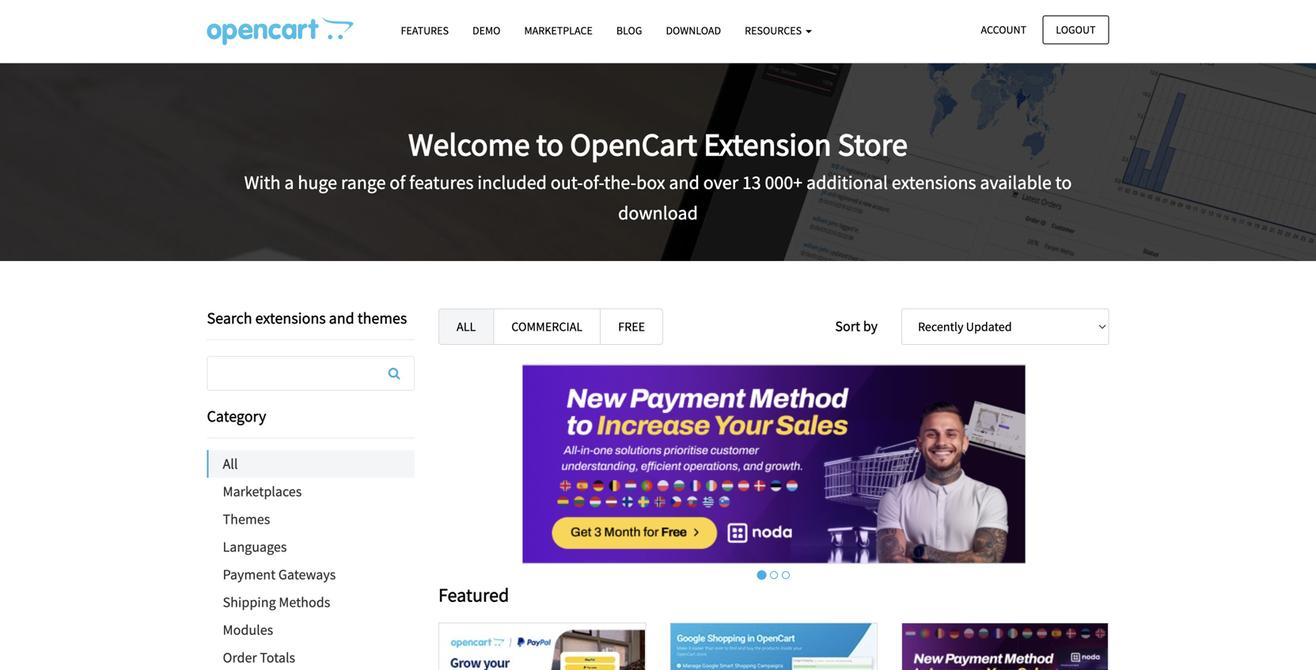Task type: locate. For each thing, give the bounding box(es) containing it.
commercial
[[511, 319, 583, 335]]

by
[[863, 317, 878, 335]]

search image
[[388, 367, 400, 380]]

order totals link
[[207, 644, 415, 670]]

extensions
[[892, 171, 976, 194], [255, 308, 326, 328]]

1 vertical spatial and
[[329, 308, 354, 328]]

modules
[[223, 621, 273, 639]]

features link
[[389, 17, 461, 44]]

a
[[284, 171, 294, 194]]

category
[[207, 406, 266, 426]]

1 vertical spatial to
[[1055, 171, 1072, 194]]

to up out- on the top left
[[536, 124, 564, 164]]

1 horizontal spatial all
[[457, 319, 476, 335]]

0 horizontal spatial to
[[536, 124, 564, 164]]

themes
[[223, 510, 270, 528]]

1 horizontal spatial and
[[669, 171, 700, 194]]

None text field
[[208, 357, 414, 390]]

blog link
[[605, 17, 654, 44]]

all link
[[438, 309, 494, 345], [209, 450, 415, 478]]

over
[[703, 171, 738, 194]]

1 horizontal spatial to
[[1055, 171, 1072, 194]]

1 horizontal spatial all link
[[438, 309, 494, 345]]

and right box
[[669, 171, 700, 194]]

of-
[[583, 171, 604, 194]]

search
[[207, 308, 252, 328]]

payment gateways
[[223, 566, 336, 584]]

range
[[341, 171, 386, 194]]

to
[[536, 124, 564, 164], [1055, 171, 1072, 194]]

resources
[[745, 23, 804, 38]]

0 vertical spatial all
[[457, 319, 476, 335]]

extensions down store
[[892, 171, 976, 194]]

totals
[[260, 649, 295, 667]]

to right available
[[1055, 171, 1072, 194]]

themes
[[358, 308, 407, 328]]

all for marketplaces
[[223, 455, 238, 473]]

all
[[457, 319, 476, 335], [223, 455, 238, 473]]

13
[[742, 171, 761, 194]]

download
[[666, 23, 721, 38]]

payment
[[223, 566, 276, 584]]

commercial link
[[493, 309, 601, 345]]

languages link
[[207, 533, 415, 561]]

1 vertical spatial all link
[[209, 450, 415, 478]]

0 vertical spatial all link
[[438, 309, 494, 345]]

0 vertical spatial extensions
[[892, 171, 976, 194]]

0 vertical spatial to
[[536, 124, 564, 164]]

shipping
[[223, 594, 276, 611]]

demo link
[[461, 17, 512, 44]]

sort by
[[835, 317, 878, 335]]

1 vertical spatial extensions
[[255, 308, 326, 328]]

extensions right search on the left top of the page
[[255, 308, 326, 328]]

0 horizontal spatial all link
[[209, 450, 415, 478]]

0 vertical spatial and
[[669, 171, 700, 194]]

marketplaces link
[[207, 478, 415, 506]]

000+
[[765, 171, 803, 194]]

account
[[981, 23, 1027, 37]]

all link for commercial
[[438, 309, 494, 345]]

logout
[[1056, 23, 1096, 37]]

account link
[[968, 15, 1040, 44]]

marketplace link
[[512, 17, 605, 44]]

0 horizontal spatial extensions
[[255, 308, 326, 328]]

all for commercial
[[457, 319, 476, 335]]

1 horizontal spatial extensions
[[892, 171, 976, 194]]

and
[[669, 171, 700, 194], [329, 308, 354, 328]]

0 horizontal spatial all
[[223, 455, 238, 473]]

welcome to opencart extension store with a huge range of features included out-of-the-box and over 13 000+ additional extensions available to download
[[244, 124, 1072, 225]]

1 vertical spatial all
[[223, 455, 238, 473]]

and left themes
[[329, 308, 354, 328]]

order totals
[[223, 649, 295, 667]]

download
[[618, 201, 698, 225]]

marketplaces
[[223, 483, 302, 501]]

download link
[[654, 17, 733, 44]]

search extensions and themes
[[207, 308, 407, 328]]



Task type: describe. For each thing, give the bounding box(es) containing it.
features
[[401, 23, 449, 38]]

sort
[[835, 317, 860, 335]]

gateways
[[278, 566, 336, 584]]

additional
[[806, 171, 888, 194]]

box
[[636, 171, 665, 194]]

logout link
[[1043, 15, 1109, 44]]

blog
[[616, 23, 642, 38]]

features
[[409, 171, 474, 194]]

store
[[838, 124, 908, 164]]

payment gateways link
[[207, 561, 415, 589]]

modules link
[[207, 617, 415, 644]]

extensions inside welcome to opencart extension store with a huge range of features included out-of-the-box and over 13 000+ additional extensions available to download
[[892, 171, 976, 194]]

free
[[618, 319, 645, 335]]

featured
[[438, 583, 509, 607]]

included
[[477, 171, 547, 194]]

node image
[[522, 364, 1026, 564]]

marketplace
[[524, 23, 593, 38]]

huge
[[298, 171, 337, 194]]

free link
[[600, 309, 663, 345]]

opencart
[[570, 124, 697, 164]]

demo
[[472, 23, 501, 38]]

all link for marketplaces
[[209, 450, 415, 478]]

order
[[223, 649, 257, 667]]

themes link
[[207, 506, 415, 533]]

shipping methods link
[[207, 589, 415, 617]]

of
[[390, 171, 405, 194]]

opencart extensions image
[[207, 17, 353, 45]]

available
[[980, 171, 1052, 194]]

welcome
[[408, 124, 530, 164]]

the-
[[604, 171, 636, 194]]

0 horizontal spatial and
[[329, 308, 354, 328]]

out-
[[551, 171, 583, 194]]

languages
[[223, 538, 287, 556]]

noda image
[[902, 623, 1108, 670]]

paypal checkout integration image
[[439, 623, 645, 670]]

methods
[[279, 594, 330, 611]]

shipping methods
[[223, 594, 330, 611]]

resources link
[[733, 17, 824, 44]]

with
[[244, 171, 281, 194]]

google shopping for opencart image
[[671, 623, 877, 670]]

extension
[[704, 124, 831, 164]]

and inside welcome to opencart extension store with a huge range of features included out-of-the-box and over 13 000+ additional extensions available to download
[[669, 171, 700, 194]]



Task type: vqa. For each thing, say whether or not it's contained in the screenshot.
Modules link
yes



